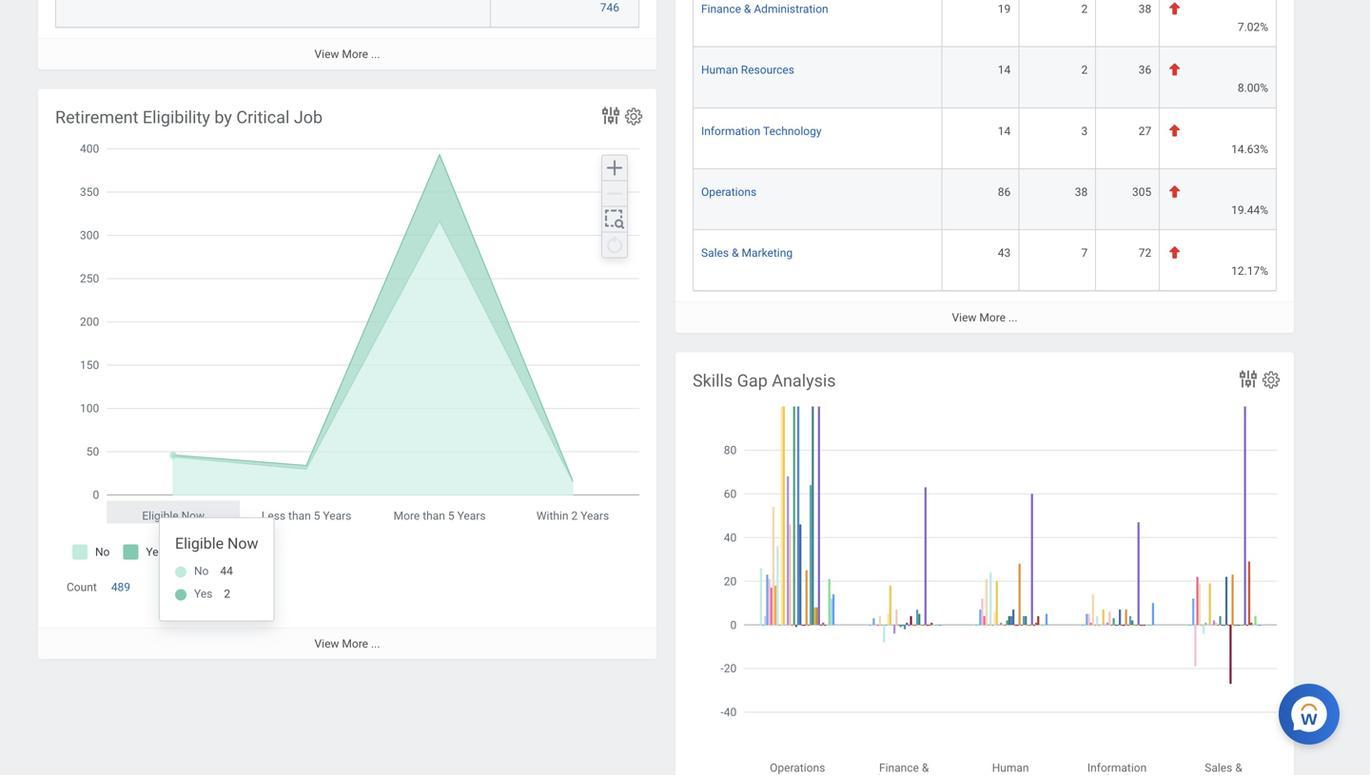 Task type: locate. For each thing, give the bounding box(es) containing it.
0 vertical spatial view more ... link
[[38, 38, 657, 70]]

1 vertical spatial more
[[980, 311, 1006, 324]]

12.17%
[[1231, 264, 1268, 278]]

1 vertical spatial ...
[[1009, 311, 1018, 324]]

eligibility
[[143, 108, 210, 128]]

2 14 from the top
[[998, 124, 1011, 138]]

1 vertical spatial 38
[[1075, 185, 1088, 199]]

& for finance
[[744, 2, 751, 16]]

view more ... inside retirement eligibility by critical job element
[[314, 637, 380, 651]]

1 vertical spatial view more ... link
[[676, 302, 1294, 333]]

1 vertical spatial &
[[732, 246, 739, 260]]

38 up 36
[[1139, 2, 1152, 16]]

5 row from the top
[[693, 230, 1277, 291]]

2 vertical spatial ...
[[371, 637, 380, 651]]

zoom in image
[[603, 157, 626, 179]]

2 left 36
[[1081, 63, 1088, 77]]

view inside turnover by executive group 'element'
[[952, 311, 977, 324]]

19
[[998, 2, 1011, 16]]

... inside turnover by executive group 'element'
[[1009, 311, 1018, 324]]

4 row from the top
[[693, 169, 1277, 230]]

2 vertical spatial more
[[342, 637, 368, 651]]

view more ... inside time to fill critical jobs element
[[314, 48, 380, 61]]

& right sales in the top of the page
[[732, 246, 739, 260]]

14 down 19
[[998, 63, 1011, 77]]

38
[[1139, 2, 1152, 16], [1075, 185, 1088, 199]]

configure and view chart data image inside retirement eligibility by critical job element
[[599, 104, 622, 127]]

&
[[744, 2, 751, 16], [732, 246, 739, 260]]

0 horizontal spatial configure and view chart data image
[[599, 104, 622, 127]]

0 vertical spatial configure and view chart data image
[[599, 104, 622, 127]]

1 row from the top
[[693, 0, 1277, 47]]

... for time to fill critical jobs element
[[371, 48, 380, 61]]

0 vertical spatial &
[[744, 2, 751, 16]]

view for turnover by executive group 'element' at the top of page
[[952, 311, 977, 324]]

human resources link
[[701, 60, 795, 77]]

0 vertical spatial ...
[[371, 48, 380, 61]]

more inside time to fill critical jobs element
[[342, 48, 368, 61]]

more inside turnover by executive group 'element'
[[980, 311, 1006, 324]]

retirement
[[55, 108, 138, 128]]

row
[[693, 0, 1277, 47], [693, 47, 1277, 108], [693, 108, 1277, 169], [693, 169, 1277, 230], [693, 230, 1277, 291]]

view more ... for time to fill critical jobs element
[[314, 48, 380, 61]]

view inside retirement eligibility by critical job element
[[314, 637, 339, 651]]

job
[[294, 108, 323, 128]]

1 vertical spatial 2
[[1081, 63, 1088, 77]]

2 vertical spatial view more ...
[[314, 637, 380, 651]]

0 vertical spatial 2
[[1081, 2, 1088, 16]]

0 vertical spatial view
[[314, 48, 339, 61]]

view more ... inside turnover by executive group 'element'
[[952, 311, 1018, 324]]

configure and view chart data image for skills gap analysis
[[1237, 368, 1260, 391]]

configure and view chart data image left configure skills gap analysis icon
[[1237, 368, 1260, 391]]

retirement eligibility by critical job element
[[38, 89, 657, 659]]

1 horizontal spatial &
[[744, 2, 751, 16]]

36
[[1139, 63, 1152, 77]]

1 vertical spatial 14
[[998, 124, 1011, 138]]

1 vertical spatial view more ...
[[952, 311, 1018, 324]]

1 2 from the top
[[1081, 2, 1088, 16]]

1 vertical spatial view
[[952, 311, 977, 324]]

configure and view chart data image
[[599, 104, 622, 127], [1237, 368, 1260, 391]]

information
[[701, 124, 761, 138]]

& inside "link"
[[744, 2, 751, 16]]

view inside time to fill critical jobs element
[[314, 48, 339, 61]]

0 horizontal spatial &
[[732, 246, 739, 260]]

skills gap analysis element
[[676, 353, 1294, 776]]

... inside time to fill critical jobs element
[[371, 48, 380, 61]]

1 14 from the top
[[998, 63, 1011, 77]]

view more ... link
[[38, 38, 657, 70], [676, 302, 1294, 333], [38, 628, 657, 659]]

0 vertical spatial 14
[[998, 63, 1011, 77]]

1 vertical spatial configure and view chart data image
[[1237, 368, 1260, 391]]

...
[[371, 48, 380, 61], [1009, 311, 1018, 324], [371, 637, 380, 651]]

configure and view chart data image inside "skills gap analysis" element
[[1237, 368, 1260, 391]]

human
[[701, 63, 738, 77]]

14
[[998, 63, 1011, 77], [998, 124, 1011, 138]]

7.02%
[[1238, 21, 1268, 34]]

2
[[1081, 2, 1088, 16], [1081, 63, 1088, 77]]

operations link
[[701, 182, 757, 199]]

finance & administration
[[701, 2, 828, 16]]

0 vertical spatial more
[[342, 48, 368, 61]]

38 left 305
[[1075, 185, 1088, 199]]

more
[[342, 48, 368, 61], [980, 311, 1006, 324], [342, 637, 368, 651]]

2 for 36
[[1081, 63, 1088, 77]]

row containing human resources
[[693, 47, 1277, 108]]

cell
[[55, 0, 491, 28]]

3 row from the top
[[693, 108, 1277, 169]]

... for turnover by executive group 'element' at the top of page
[[1009, 311, 1018, 324]]

8.00%
[[1238, 82, 1268, 95]]

view
[[314, 48, 339, 61], [952, 311, 977, 324], [314, 637, 339, 651]]

2 vertical spatial view
[[314, 637, 339, 651]]

configure and view chart data image left configure retirement eligibility by critical job icon
[[599, 104, 622, 127]]

human resources
[[701, 63, 795, 77]]

2 2 from the top
[[1081, 63, 1088, 77]]

0 vertical spatial view more ...
[[314, 48, 380, 61]]

... inside retirement eligibility by critical job element
[[371, 637, 380, 651]]

sales & marketing
[[701, 246, 793, 260]]

cell inside time to fill critical jobs element
[[55, 0, 491, 28]]

sales
[[701, 246, 729, 260]]

view more ...
[[314, 48, 380, 61], [952, 311, 1018, 324], [314, 637, 380, 651]]

1 horizontal spatial 38
[[1139, 2, 1152, 16]]

view more ... link for time to fill critical jobs element
[[38, 38, 657, 70]]

& right finance
[[744, 2, 751, 16]]

more for turnover by executive group 'element' at the top of page
[[980, 311, 1006, 324]]

analysis
[[772, 371, 836, 391]]

27
[[1139, 124, 1152, 138]]

administration
[[754, 2, 828, 16]]

14 up 86
[[998, 124, 1011, 138]]

14 for 2
[[998, 63, 1011, 77]]

19.44%
[[1231, 203, 1268, 217]]

2 right 19
[[1081, 2, 1088, 16]]

0 vertical spatial 38
[[1139, 2, 1152, 16]]

2 row from the top
[[693, 47, 1277, 108]]

view for time to fill critical jobs element
[[314, 48, 339, 61]]

1 horizontal spatial configure and view chart data image
[[1237, 368, 1260, 391]]

skills gap analysis
[[693, 371, 836, 391]]



Task type: vqa. For each thing, say whether or not it's contained in the screenshot.
the bottommost 38
yes



Task type: describe. For each thing, give the bounding box(es) containing it.
operations
[[701, 185, 757, 199]]

row containing operations
[[693, 169, 1277, 230]]

3
[[1081, 124, 1088, 138]]

72
[[1139, 246, 1152, 260]]

count
[[67, 581, 97, 594]]

time to fill critical jobs element
[[38, 0, 657, 70]]

retirement eligibility by critical job
[[55, 108, 323, 128]]

row containing finance & administration
[[693, 0, 1277, 47]]

& for sales
[[732, 246, 739, 260]]

turnover by executive group element
[[676, 0, 1294, 333]]

information technology link
[[701, 121, 822, 138]]

information technology
[[701, 124, 822, 138]]

view more ... link for turnover by executive group 'element' at the top of page
[[676, 302, 1294, 333]]

sales & marketing link
[[701, 243, 793, 260]]

746 button
[[600, 0, 622, 15]]

by
[[214, 108, 232, 128]]

skills
[[693, 371, 733, 391]]

configure retirement eligibility by critical job image
[[623, 106, 644, 127]]

reset image
[[603, 234, 626, 257]]

14 for 3
[[998, 124, 1011, 138]]

7
[[1081, 246, 1088, 260]]

finance & administration link
[[701, 0, 828, 16]]

critical
[[236, 108, 290, 128]]

305
[[1132, 185, 1152, 199]]

2 vertical spatial view more ... link
[[38, 628, 657, 659]]

configure and view chart data image for retirement eligibility by critical job
[[599, 104, 622, 127]]

more inside retirement eligibility by critical job element
[[342, 637, 368, 651]]

489 button
[[111, 580, 133, 595]]

gap
[[737, 371, 768, 391]]

marketing
[[742, 246, 793, 260]]

489
[[111, 581, 130, 594]]

2 for 38
[[1081, 2, 1088, 16]]

row containing information technology
[[693, 108, 1277, 169]]

more for time to fill critical jobs element
[[342, 48, 368, 61]]

resources
[[741, 63, 795, 77]]

technology
[[763, 124, 822, 138]]

746 row
[[55, 0, 639, 28]]

drag zoom image
[[603, 208, 626, 231]]

14.63%
[[1231, 143, 1268, 156]]

86
[[998, 185, 1011, 199]]

43
[[998, 246, 1011, 260]]

configure skills gap analysis image
[[1261, 370, 1282, 391]]

746
[[600, 1, 619, 14]]

row containing sales & marketing
[[693, 230, 1277, 291]]

zoom out image
[[603, 182, 626, 205]]

view more ... for turnover by executive group 'element' at the top of page
[[952, 311, 1018, 324]]

finance
[[701, 2, 741, 16]]

0 horizontal spatial 38
[[1075, 185, 1088, 199]]



